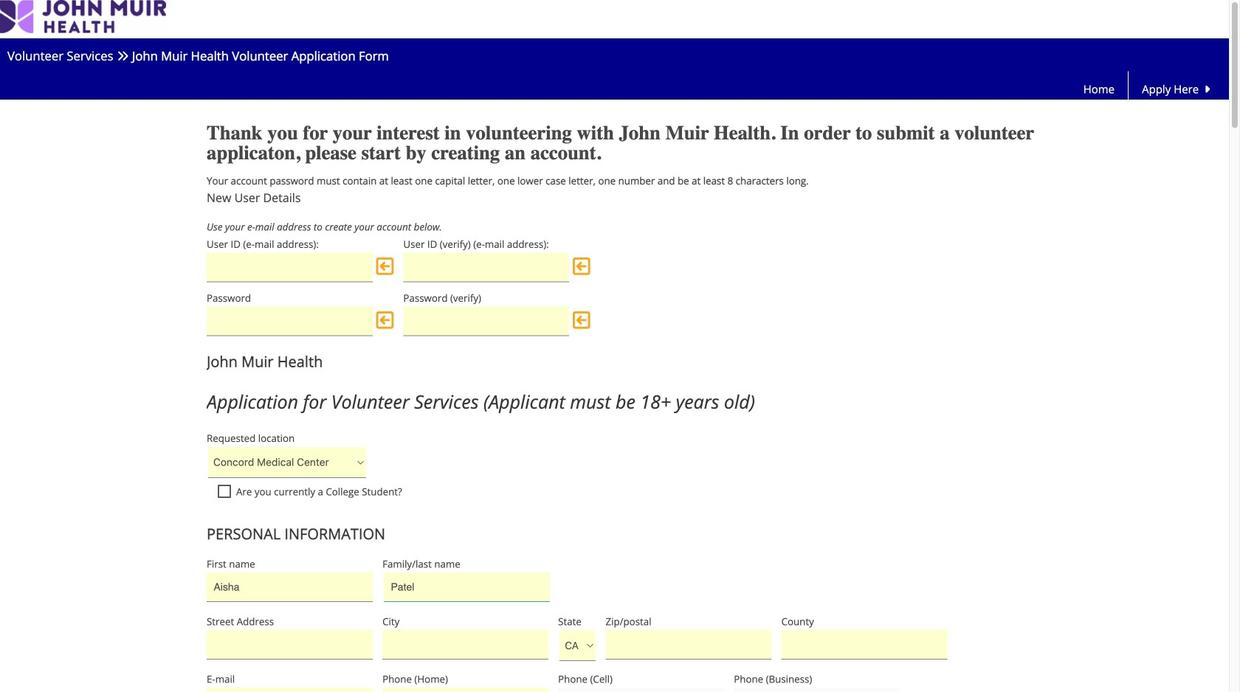 Task type: describe. For each thing, give the bounding box(es) containing it.
angle double right image
[[117, 50, 129, 62]]



Task type: locate. For each thing, give the bounding box(es) containing it.
None password field
[[207, 307, 373, 336], [403, 307, 569, 336], [207, 307, 373, 336], [403, 307, 569, 336]]

None text field
[[403, 253, 569, 282], [384, 573, 550, 602], [207, 631, 373, 660], [382, 631, 548, 660], [207, 688, 373, 692], [382, 688, 548, 692], [558, 688, 724, 692], [403, 253, 569, 282], [384, 573, 550, 602], [207, 631, 373, 660], [382, 631, 548, 660], [207, 688, 373, 692], [382, 688, 548, 692], [558, 688, 724, 692]]

None text field
[[207, 253, 373, 282], [207, 573, 373, 602], [606, 631, 772, 660], [781, 631, 947, 660], [734, 688, 900, 692], [207, 253, 373, 282], [207, 573, 373, 602], [606, 631, 772, 660], [781, 631, 947, 660], [734, 688, 900, 692]]



